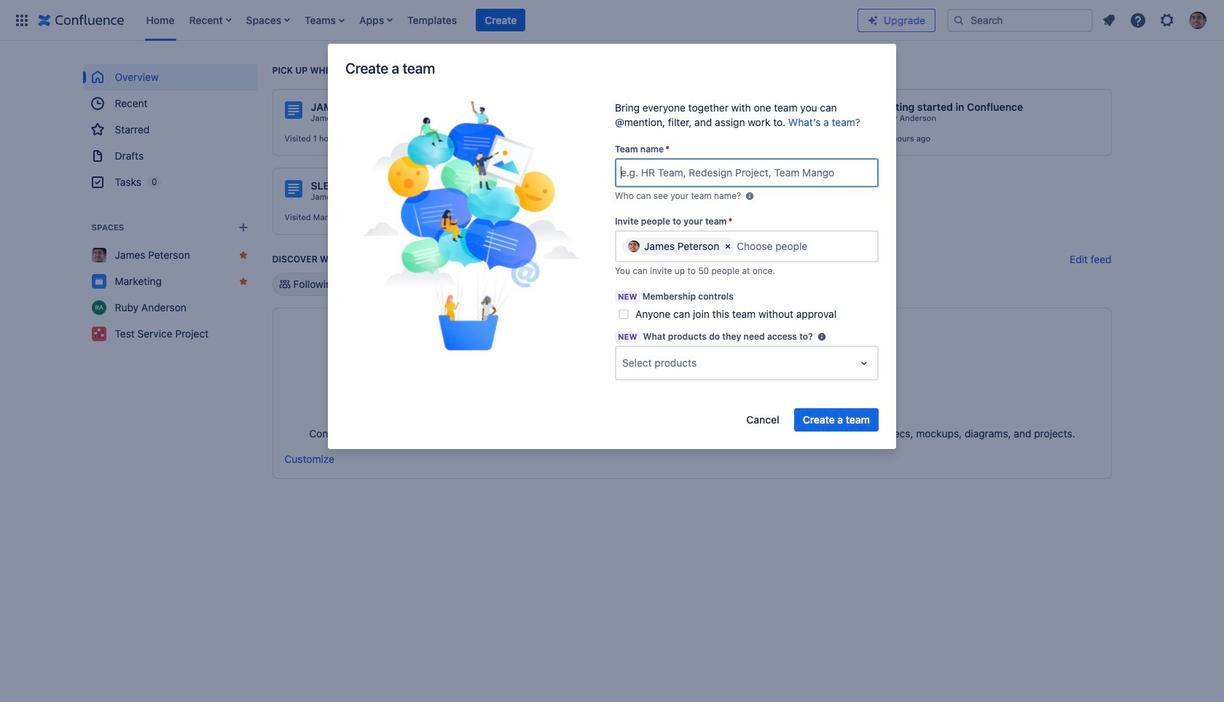 Task type: locate. For each thing, give the bounding box(es) containing it.
list
[[139, 0, 858, 40], [1097, 7, 1216, 33]]

None search field
[[948, 8, 1094, 32]]

global element
[[9, 0, 858, 40]]

confluence image
[[38, 11, 124, 29], [38, 11, 124, 29]]

search image
[[954, 14, 965, 26]]

:wave: image
[[852, 102, 870, 120]]

your team name is visible to anyone in your organisation. it may be visible on work shared outside your organisation. image
[[745, 190, 756, 202]]

Search field
[[948, 8, 1094, 32]]

0 horizontal spatial list
[[139, 0, 858, 40]]

e.g. HR Team, Redesign Project, Team Mango field
[[617, 160, 878, 186]]

unstar this space image
[[237, 276, 249, 287]]

0 horizontal spatial list item
[[185, 0, 236, 40]]

2 horizontal spatial list item
[[476, 8, 526, 32]]

clear image
[[723, 241, 734, 252]]

banner
[[0, 0, 1225, 41]]

select from this list of atlassian products used by your organization. the addition of any new licenses may affect billing.{br}if you're not an admin, your product requests will be sent to one for approval.{br}access to these products will not be automatically granted for future members added to this team. image
[[816, 331, 828, 343]]

list item
[[185, 0, 236, 40], [300, 0, 349, 40], [476, 8, 526, 32]]

create a team image
[[362, 101, 581, 351]]

group
[[83, 64, 258, 195]]



Task type: vqa. For each thing, say whether or not it's contained in the screenshot.
the Quick
no



Task type: describe. For each thing, give the bounding box(es) containing it.
1 horizontal spatial list
[[1097, 7, 1216, 33]]

create a space image
[[234, 219, 252, 236]]

unstar this space image
[[237, 249, 249, 261]]

list item inside global "element"
[[476, 8, 526, 32]]

:wave: image
[[852, 102, 870, 120]]

settings icon image
[[1159, 11, 1177, 29]]

Choose people text field
[[737, 239, 827, 254]]

open image
[[856, 354, 873, 372]]

premium image
[[868, 14, 879, 26]]

1 horizontal spatial list item
[[300, 0, 349, 40]]

create a team element
[[346, 101, 597, 354]]



